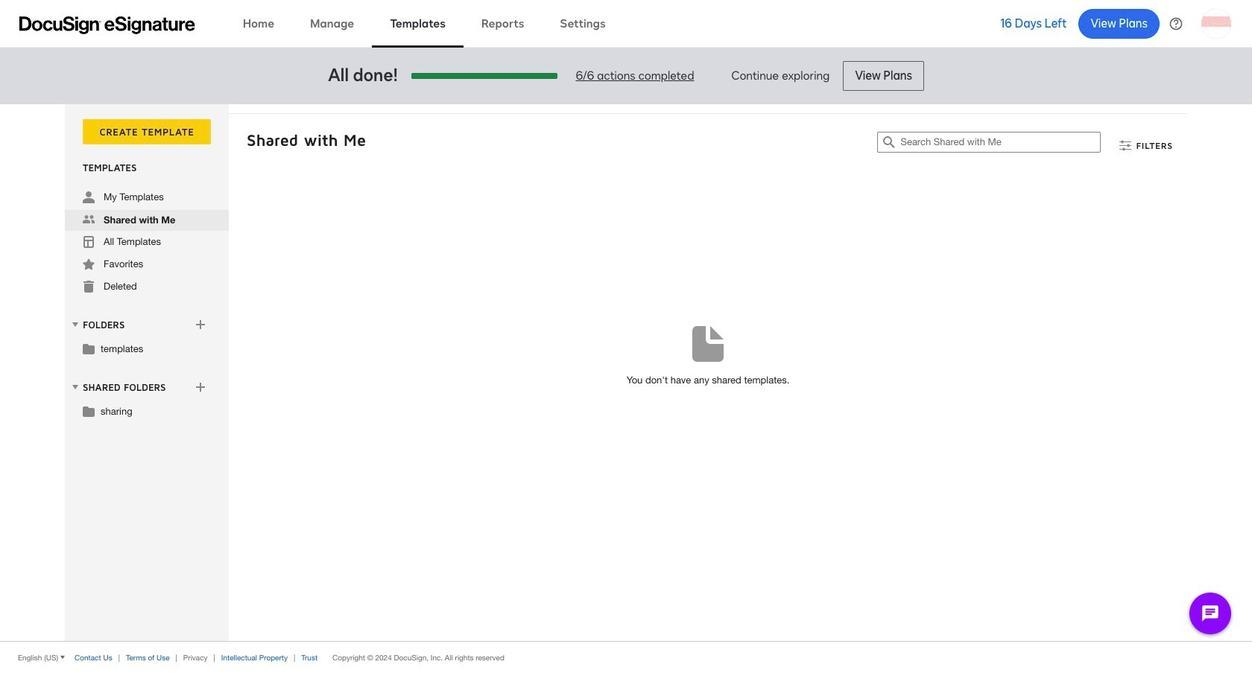 Task type: locate. For each thing, give the bounding box(es) containing it.
star filled image
[[83, 259, 95, 271]]

shared image
[[83, 214, 95, 226]]

your uploaded profile image image
[[1202, 9, 1231, 38]]

more info region
[[0, 642, 1252, 674]]

trash image
[[83, 281, 95, 293]]

view folders image
[[69, 319, 81, 331]]

folder image
[[83, 343, 95, 355]]

user image
[[83, 192, 95, 204]]

secondary navigation region
[[65, 104, 1191, 642]]

view shared folders image
[[69, 382, 81, 393]]

templates image
[[83, 236, 95, 248]]



Task type: describe. For each thing, give the bounding box(es) containing it.
docusign esignature image
[[19, 16, 195, 34]]

folder image
[[83, 406, 95, 417]]

Search Shared with Me text field
[[901, 133, 1101, 152]]



Task type: vqa. For each thing, say whether or not it's contained in the screenshot.
Primary report detail actions group
no



